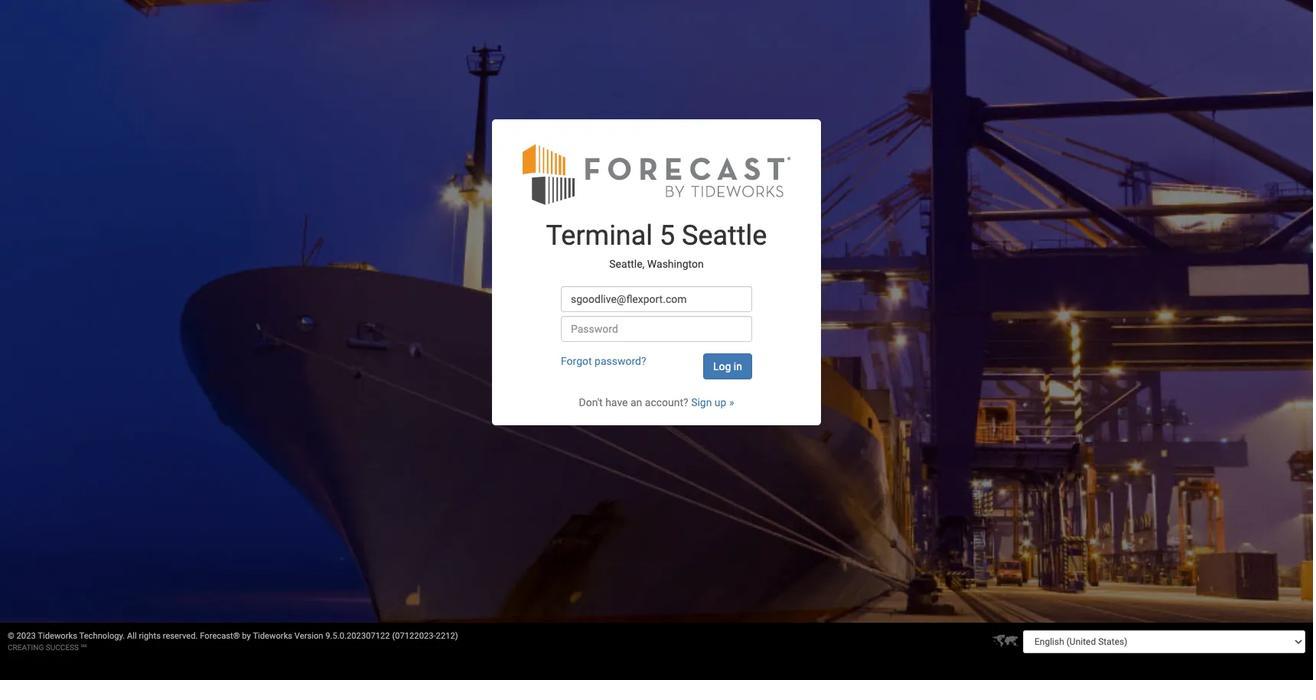 Task type: vqa. For each thing, say whether or not it's contained in the screenshot.
9.5.0.202307122
yes



Task type: locate. For each thing, give the bounding box(es) containing it.
©
[[8, 632, 14, 642]]

sign
[[691, 396, 712, 409]]

up
[[715, 396, 727, 409]]

account?
[[645, 396, 689, 409]]

don't
[[579, 396, 603, 409]]

9.5.0.202307122
[[326, 632, 390, 642]]

2023
[[17, 632, 36, 642]]

forgot password? link
[[561, 355, 647, 367]]

tideworks right the by
[[253, 632, 293, 642]]

reserved.
[[163, 632, 198, 642]]

0 horizontal spatial tideworks
[[38, 632, 77, 642]]

Password password field
[[561, 316, 753, 342]]

rights
[[139, 632, 161, 642]]

version
[[295, 632, 324, 642]]

Email or username text field
[[561, 286, 753, 312]]

tideworks
[[38, 632, 77, 642], [253, 632, 293, 642]]

by
[[242, 632, 251, 642]]

sign up » link
[[691, 396, 735, 409]]

1 horizontal spatial tideworks
[[253, 632, 293, 642]]

success
[[46, 644, 79, 652]]

password?
[[595, 355, 647, 367]]

tideworks up success
[[38, 632, 77, 642]]



Task type: describe. For each thing, give the bounding box(es) containing it.
creating
[[8, 644, 44, 652]]

terminal 5 seattle seattle, washington
[[546, 219, 767, 270]]

2212)
[[436, 632, 458, 642]]

forecast® by tideworks image
[[523, 142, 791, 206]]

© 2023 tideworks technology. all rights reserved. forecast® by tideworks version 9.5.0.202307122 (07122023-2212) creating success ℠
[[8, 632, 458, 652]]

don't have an account? sign up »
[[579, 396, 735, 409]]

log
[[714, 360, 731, 373]]

washington
[[648, 258, 704, 270]]

log in button
[[704, 353, 753, 379]]

1 tideworks from the left
[[38, 632, 77, 642]]

an
[[631, 396, 643, 409]]

in
[[734, 360, 743, 373]]

seattle
[[682, 219, 767, 252]]

have
[[606, 396, 628, 409]]

(07122023-
[[392, 632, 436, 642]]

forecast®
[[200, 632, 240, 642]]

5
[[660, 219, 675, 252]]

technology.
[[79, 632, 125, 642]]

2 tideworks from the left
[[253, 632, 293, 642]]

»
[[730, 396, 735, 409]]

forgot password? log in
[[561, 355, 743, 373]]

seattle,
[[610, 258, 645, 270]]

℠
[[81, 644, 87, 652]]

all
[[127, 632, 137, 642]]

forgot
[[561, 355, 592, 367]]

terminal
[[546, 219, 653, 252]]



